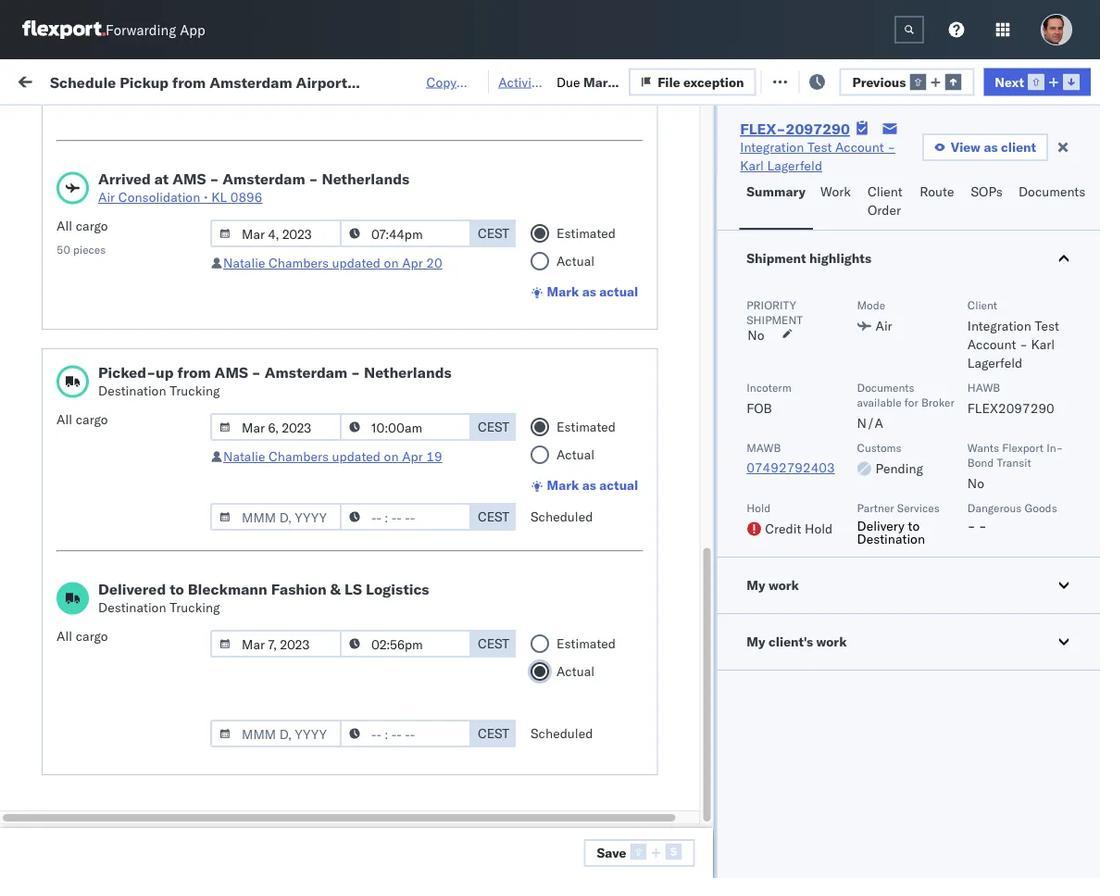 Task type: describe. For each thing, give the bounding box(es) containing it.
consignee up the route
[[893, 156, 955, 172]]

credit hold
[[765, 521, 833, 537]]

1 ocean lcl from the top
[[567, 645, 631, 661]]

view
[[951, 139, 981, 155]]

8 11:59 from the top
[[298, 604, 334, 621]]

order
[[868, 202, 901, 218]]

2 ocean lcl from the top
[[567, 686, 631, 702]]

filtered by:
[[19, 113, 85, 130]]

account right client order
[[912, 197, 960, 213]]

3 resize handle column header from the left
[[535, 144, 558, 878]]

b.v
[[972, 523, 992, 539]]

all cargo 50 pieces
[[57, 218, 108, 257]]

10:44 am pst, mar 3, 2023
[[298, 523, 469, 539]]

MMM D, YYYY text field
[[210, 503, 342, 531]]

5 flexport demo consignee from the top
[[687, 482, 839, 498]]

ams inside picked-up from ams - amsterdam - netherlands destination trucking
[[215, 363, 248, 382]]

schiphol,
[[87, 735, 143, 751]]

0 horizontal spatial work
[[35, 67, 83, 93]]

account right "client's"
[[816, 645, 865, 661]]

23,
[[419, 156, 439, 172]]

los for 1st schedule pickup from los angeles, ca link
[[175, 309, 195, 325]]

pm for fourth schedule delivery appointment button from the bottom of the page
[[338, 482, 358, 498]]

flex-2097290 link
[[740, 119, 850, 138]]

-- : -- -- text field for 1st mmm d, yyyy text field from the top of the page
[[340, 220, 471, 247]]

delivered to bleckmann fashion & ls logistics destination trucking
[[98, 580, 429, 616]]

1 integration test account - on ag from the left
[[687, 278, 887, 295]]

mawb 07492792403
[[747, 440, 835, 476]]

mar for 2nd schedule delivery appointment button from the bottom
[[393, 604, 417, 621]]

products for schedule delivery appointment
[[721, 604, 774, 621]]

2 mmm d, yyyy text field from the top
[[210, 413, 342, 441]]

1 horizontal spatial exception
[[829, 72, 889, 88]]

1 horizontal spatial lagerfeld
[[835, 523, 890, 539]]

confirm pickup from los angeles, ca button for 9:30 am pst, feb 24, 2023
[[43, 186, 263, 225]]

actions
[[1031, 151, 1069, 165]]

otter products - test account for schedule pickup from los angeles, ca
[[687, 564, 865, 580]]

risk
[[365, 72, 386, 88]]

2 ag from the left
[[989, 278, 1007, 295]]

to inside delivered to bleckmann fashion & ls logistics destination trucking
[[170, 580, 184, 598]]

3 otter products, llc from the top
[[808, 645, 924, 661]]

12:00
[[298, 238, 334, 254]]

6 schedule from the top
[[43, 522, 97, 538]]

2 flexport demo consignee from the top
[[687, 360, 839, 376]]

as for natalie chambers updated on apr 20
[[582, 283, 596, 300]]

7 ocean from the top
[[567, 686, 605, 702]]

1 schedule pickup from los angeles, ca from the top
[[43, 309, 250, 344]]

flex2097290
[[968, 400, 1055, 416]]

consignee down summary button
[[773, 238, 835, 254]]

appointment for schedule delivery appointment link related to fourth schedule delivery appointment button from the bottom of the page
[[152, 481, 228, 497]]

2 11:59 from the top
[[298, 319, 334, 335]]

7:56 am pst, mar 7, 2023
[[298, 767, 461, 784]]

import
[[138, 72, 180, 88]]

1 resize handle column header from the left
[[265, 144, 287, 878]]

confirm for 11:59 pm pst, feb 23, 2023
[[43, 146, 90, 162]]

client for client name
[[687, 151, 717, 165]]

sops button
[[964, 175, 1011, 230]]

2 pm from the top
[[338, 319, 358, 335]]

bookings test consignee down summary button
[[687, 238, 835, 254]]

arrived
[[98, 170, 151, 188]]

2097290
[[786, 119, 850, 138]]

205 on track
[[408, 72, 483, 88]]

1 schedule pickup from los angeles, ca button from the top
[[43, 349, 263, 388]]

4 products from the top
[[721, 686, 774, 702]]

upload
[[43, 277, 85, 294]]

2 resize handle column header from the left
[[471, 144, 493, 878]]

schedule delivery appointment for 3rd schedule delivery appointment button from the top
[[43, 522, 228, 538]]

consignee inside button
[[808, 151, 861, 165]]

1 vertical spatial work
[[821, 183, 851, 200]]

cargo for picked-
[[76, 411, 108, 427]]

up
[[156, 363, 174, 382]]

blocked,
[[227, 115, 273, 129]]

client name button
[[678, 147, 780, 166]]

4 ocean from the top
[[567, 441, 605, 458]]

due
[[557, 73, 584, 90]]

karl lagerfeld international b.v c/o bleckmann
[[808, 523, 1087, 539]]

products, for from
[[842, 564, 898, 580]]

pm for 1st schedule delivery appointment button from the top
[[338, 441, 358, 458]]

confirm pickup from amsterdam airport schiphol, haarlemmermeer, netherlands link
[[43, 716, 263, 770]]

10:44
[[298, 523, 334, 539]]

trucking inside picked-up from ams - amsterdam - netherlands destination trucking
[[170, 383, 220, 399]]

account down my client's work
[[816, 686, 865, 702]]

7 ca from the top
[[43, 694, 60, 710]]

mar for schedule pickup from los angeles, ca button for otter products, llc
[[393, 564, 417, 580]]

flex-19114 for schedule delivery appointment
[[1023, 441, 1100, 458]]

0 vertical spatial my
[[1, 67, 30, 93]]

apr for 20
[[402, 255, 423, 271]]

forwarding
[[106, 21, 176, 38]]

7 11:59 from the top
[[298, 564, 334, 580]]

0 horizontal spatial exception
[[684, 73, 744, 90]]

client's
[[769, 634, 813, 650]]

angeles, for 9:30 confirm pickup from los angeles, ca link
[[191, 187, 242, 203]]

consignee down route button
[[893, 238, 955, 254]]

0 horizontal spatial my work
[[1, 67, 83, 93]]

am for 9:00
[[330, 278, 351, 295]]

9:30
[[298, 197, 326, 213]]

Search Work text field
[[496, 66, 698, 94]]

5 schedule from the top
[[43, 481, 97, 497]]

&
[[330, 580, 341, 598]]

4 mmm d, yyyy text field from the top
[[210, 720, 342, 748]]

pst, for 9:30 confirm pickup from los angeles, ca link
[[354, 197, 382, 213]]

mar for first schedule pickup from los angeles, ca button from the top of the page
[[393, 360, 417, 376]]

6 resize handle column header from the left
[[961, 144, 984, 878]]

1 schedule delivery appointment button from the top
[[43, 440, 228, 460]]

client for client order
[[868, 183, 903, 200]]

2 flex-20603 from the top
[[1023, 604, 1100, 621]]

integration test account - karl lagerfeld link
[[740, 138, 922, 175]]

integration test account - karl lagerfeld
[[740, 139, 896, 174]]

status ready for work, blocked, in progress
[[100, 115, 335, 129]]

c/o
[[996, 523, 1018, 539]]

bookings test consignee up customs
[[808, 401, 955, 417]]

1 ca from the top
[[43, 164, 60, 181]]

trucking inside delivered to bleckmann fashion & ls logistics destination trucking
[[170, 599, 220, 616]]

2 ca from the top
[[43, 205, 60, 221]]

appointment for 2nd schedule delivery appointment button from the bottom schedule delivery appointment link
[[152, 603, 228, 620]]

pm for schedule pickup from los angeles, ca button corresponding to bookings test consignee
[[338, 401, 358, 417]]

5 confirm from the top
[[43, 676, 90, 692]]

6:00 am pst, mar 8, 2023
[[298, 808, 461, 824]]

-- : -- -- text field for third mmm d, yyyy text field from the bottom
[[340, 413, 471, 441]]

0 vertical spatial hold
[[747, 501, 771, 515]]

documents for documents
[[1019, 183, 1086, 200]]

air inside arrived at ams - amsterdam - netherlands air consolidation • kl 0896
[[98, 189, 115, 205]]

mark as actual for 19
[[547, 477, 639, 493]]

ocean fcl for 1st schedule delivery appointment button from the top
[[567, 441, 632, 458]]

11:59 pm pst, mar 2, 2023 for schedule pickup from los angeles, ca button corresponding to bookings test consignee
[[298, 401, 468, 417]]

work inside 'my work' button
[[769, 577, 799, 593]]

20
[[426, 255, 442, 271]]

natalie chambers updated on apr 19
[[223, 448, 442, 465]]

in-
[[1047, 440, 1063, 454]]

haarlemmermeer,
[[146, 735, 252, 751]]

on for 19
[[384, 448, 399, 465]]

1 estimated from the top
[[557, 225, 616, 241]]

1 11:59 from the top
[[298, 156, 334, 172]]

5 schedule delivery appointment button from the top
[[43, 806, 228, 827]]

am for 7:56
[[330, 767, 351, 784]]

0 vertical spatial on
[[435, 72, 450, 88]]

pst, down 7:56 am pst, mar 7, 2023
[[354, 808, 382, 824]]

-- : -- -- text field for third mmm d, yyyy text field
[[340, 630, 471, 658]]

updated for 19
[[332, 448, 381, 465]]

2 ocean from the top
[[567, 319, 605, 335]]

bookings up summary button
[[687, 156, 742, 172]]

bookings left shipment
[[687, 238, 742, 254]]

3 mmm d, yyyy text field from the top
[[210, 630, 342, 658]]

fcl for schedule delivery appointment link related to fourth schedule delivery appointment button from the bottom of the page
[[608, 482, 632, 498]]

1 vertical spatial 3,
[[420, 564, 432, 580]]

upload proof of delivery link
[[43, 276, 186, 295]]

confirm pickup from los angeles, ca link for 11:59
[[43, 145, 263, 182]]

9:30 am pst, feb 24, 2023
[[298, 197, 467, 213]]

3 confirm pickup from los angeles, ca from the top
[[43, 676, 242, 710]]

bond
[[968, 455, 994, 469]]

5 ca from the top
[[43, 409, 60, 425]]

amsterdam inside confirm pickup from amsterdam airport schiphol, haarlemmermeer, netherlands
[[167, 716, 235, 733]]

2 fcl from the top
[[608, 319, 632, 335]]

credit
[[765, 521, 802, 537]]

for for blocked,
[[176, 115, 192, 129]]

angeles, for schedule pickup from los angeles, ca button for otter products, llc's schedule pickup from los angeles, ca link
[[199, 553, 250, 570]]

3 2, from the top
[[420, 441, 432, 458]]

snoozed
[[383, 115, 426, 129]]

confirm pickup from amsterdam airport schiphol, haarlemmermeer, netherlands
[[43, 716, 252, 770]]

app
[[180, 21, 205, 38]]

1 horizontal spatial hold
[[805, 521, 833, 537]]

account down credit hold
[[816, 564, 865, 580]]

feb for 9:30 am pst, feb 24, 2023
[[386, 197, 408, 213]]

bookings test consignee down order at the top right of the page
[[808, 238, 955, 254]]

7 schedule from the top
[[43, 553, 97, 570]]

amsterdam inside picked-up from ams - amsterdam - netherlands destination trucking
[[265, 363, 347, 382]]

delivered
[[98, 580, 166, 598]]

6 ocean from the top
[[567, 645, 605, 661]]

0896
[[230, 189, 263, 205]]

confirm delivery for 11:00
[[43, 644, 141, 660]]

11:59 pm pst, feb 23, 2023
[[298, 156, 474, 172]]

consolidation
[[118, 189, 200, 205]]

bookings test consignee down mode
[[808, 319, 955, 335]]

2 20603 from the top
[[1063, 604, 1100, 621]]

schedule delivery appointment for 5th schedule delivery appointment button from the top of the page
[[43, 807, 228, 823]]

all cargo for delivered
[[57, 628, 108, 644]]

kl
[[211, 189, 227, 205]]

1 flexport demo consignee from the top
[[687, 319, 839, 335]]

27,
[[419, 319, 439, 335]]

lagerfeld inside integration test account - karl lagerfeld
[[767, 157, 823, 174]]

confirm pickup from amsterdam airport schiphol, haarlemmermeer, netherlands button
[[43, 716, 263, 770]]

integration down highlights
[[808, 278, 872, 295]]

appointment for schedule delivery appointment link corresponding to 3rd schedule delivery appointment button from the top
[[152, 522, 228, 538]]

4 schedule pickup from los angeles, ca from the top
[[43, 553, 250, 588]]

bookings test consignee up partner
[[808, 482, 955, 498]]

2 schedule delivery appointment button from the top
[[43, 480, 228, 501]]

picked-
[[98, 363, 156, 382]]

1 on from the left
[[846, 278, 865, 295]]

confirm for 11:00 pm pst, mar 6, 2023
[[43, 644, 90, 660]]

consignee down incoterm
[[777, 401, 839, 417]]

pieces
[[73, 243, 106, 257]]

bookings down mode
[[808, 319, 862, 335]]

bookings up customs
[[808, 401, 862, 417]]

19114 for schedule delivery appointment
[[1063, 441, 1100, 458]]

chambers for natalie chambers updated on apr 19
[[269, 448, 329, 465]]

track
[[453, 72, 483, 88]]

3 llc from the top
[[902, 645, 924, 661]]

international
[[893, 523, 968, 539]]

from for first confirm pickup from los angeles, ca link from the bottom
[[137, 676, 164, 692]]

batch
[[1015, 72, 1051, 88]]

1 actual from the top
[[557, 253, 595, 269]]

consignee down flex-2097290
[[773, 156, 835, 172]]

consignee button
[[798, 147, 965, 166]]

0 horizontal spatial file exception
[[658, 73, 744, 90]]

3 schedule pickup from los angeles, ca from the top
[[43, 390, 250, 425]]

proof
[[88, 277, 120, 294]]

flex-19191
[[1023, 319, 1100, 335]]

angeles, for 11:59 confirm pickup from los angeles, ca link
[[191, 146, 242, 162]]

3 products, from the top
[[842, 645, 898, 661]]

7, for 7:56 am pst, mar 7, 2023
[[413, 767, 425, 784]]

1 mmm d, yyyy text field from the top
[[210, 220, 342, 247]]

at for 760
[[350, 72, 361, 88]]

3 schedule delivery appointment button from the top
[[43, 521, 228, 541]]

message
[[230, 72, 282, 88]]

2 schedule pickup from los angeles, ca from the top
[[43, 350, 250, 384]]

ocean fcl for fourth schedule delivery appointment button from the bottom of the page
[[567, 482, 632, 498]]

6 11:59 from the top
[[298, 482, 334, 498]]

transit
[[997, 455, 1032, 469]]

0 horizontal spatial file
[[658, 73, 680, 90]]

account down shipment highlights
[[782, 278, 831, 295]]

7, for 1:00 am pst, mar 7, 2023
[[413, 727, 425, 743]]

confirm for 7:56 am pst, mar 7, 2023
[[43, 767, 90, 783]]

1 horizontal spatial bleckmann
[[1021, 523, 1087, 539]]

confirm delivery link for 7:56
[[43, 766, 141, 784]]

bookings down n/a
[[808, 441, 862, 458]]

5 flex-19114 from the top
[[1023, 482, 1100, 498]]

6 ca from the top
[[43, 572, 60, 588]]

1 honeywell - test account from the left
[[687, 197, 840, 213]]

upload proof of delivery
[[43, 277, 186, 294]]

3 11:59 from the top
[[298, 360, 334, 376]]

my work inside button
[[747, 577, 799, 593]]

2 schedule from the top
[[43, 350, 97, 366]]

pst, for first schedule pickup from los angeles, ca button from the top of the page's schedule pickup from los angeles, ca link
[[361, 360, 389, 376]]

from for schedule pickup from los angeles, ca button for otter products, llc's schedule pickup from los angeles, ca link
[[144, 553, 171, 570]]

wants flexport in- bond transit no
[[968, 440, 1063, 491]]

chambers for natalie chambers updated on apr 20
[[269, 255, 329, 271]]

forwarding app link
[[22, 20, 205, 39]]

scheduled for delivered to bleckmann fashion & ls logistics
[[531, 725, 593, 741]]

1 ag from the left
[[869, 278, 887, 295]]

1 schedule pickup from los angeles, ca link from the top
[[43, 308, 263, 345]]

mar for confirm pickup from amsterdam airport schiphol, haarlemmermeer, netherlands "button"
[[386, 727, 410, 743]]

account inside integration test account - karl lagerfeld
[[836, 139, 884, 155]]

5 ocean from the top
[[567, 482, 605, 498]]

pm for the 'confirm pickup from los angeles, ca' button corresponding to 11:59 pm pst, feb 23, 2023
[[338, 156, 358, 172]]

consignee up 07492792403 button
[[777, 441, 839, 458]]

consignee down priority
[[777, 319, 839, 335]]

07492792403 button
[[747, 459, 835, 476]]

destination inside delivered to bleckmann fashion & ls logistics destination trucking
[[98, 599, 166, 616]]

pst, down natalie chambers updated on apr 20 button on the top of the page
[[354, 278, 382, 295]]

flexport for first schedule pickup from los angeles, ca button from the top of the page
[[687, 360, 736, 376]]

bookings up work button
[[808, 156, 862, 172]]

dangerous goods - -
[[968, 501, 1058, 534]]

pst, for 7:56's confirm delivery link
[[354, 767, 382, 784]]

11:59 pm pst, mar 3, 2023 for schedule delivery appointment
[[298, 604, 468, 621]]

25, for 9:00 am pst, feb 25, 2023
[[412, 278, 432, 295]]

account inside "client integration test account - karl lagerfeld incoterm fob"
[[968, 336, 1017, 352]]

8 schedule from the top
[[43, 603, 97, 620]]

1 vertical spatial no
[[748, 327, 765, 343]]

test inside "client integration test account - karl lagerfeld incoterm fob"
[[1035, 318, 1060, 334]]

11:00 pm pst, mar 6, 2023
[[298, 645, 468, 661]]

flex-20603 for 11:00 pm pst, mar 6, 2023
[[1023, 645, 1100, 661]]

schedule delivery appointment link for 5th schedule delivery appointment button from the top of the page
[[43, 806, 228, 825]]

5 19114 from the top
[[1063, 482, 1100, 498]]

19774
[[1063, 197, 1100, 213]]

1 demo from the top
[[739, 319, 774, 335]]

previous
[[853, 73, 906, 90]]

test inside integration test account - karl lagerfeld
[[808, 139, 832, 155]]

bookings up partner
[[808, 482, 862, 498]]

schedule delivery appointment link for 1st schedule delivery appointment button from the top
[[43, 440, 228, 458]]

status
[[100, 115, 133, 129]]

3 confirm pickup from los angeles, ca button from the top
[[43, 675, 263, 714]]

summary
[[747, 183, 806, 200]]

4 otter products - test account from the top
[[687, 686, 865, 702]]

no inside the wants flexport in- bond transit no
[[968, 475, 985, 491]]

bookings test consignee up the summary
[[687, 156, 835, 172]]

11:00
[[298, 645, 334, 661]]

2 honeywell - test account from the left
[[808, 197, 960, 213]]

pst, down 9:00 am pst, feb 25, 2023
[[361, 319, 389, 335]]

apr for 19
[[402, 448, 423, 465]]

sops
[[971, 183, 1003, 200]]

24,
[[412, 197, 432, 213]]

9 schedule from the top
[[43, 807, 97, 823]]

demo for fourth schedule delivery appointment button from the bottom of the page
[[739, 482, 774, 498]]

bleckmann inside delivered to bleckmann fashion & ls logistics destination trucking
[[188, 580, 268, 598]]

- inside "client integration test account - karl lagerfeld incoterm fob"
[[1020, 336, 1028, 352]]

4 resize handle column header from the left
[[656, 144, 678, 878]]

demo for schedule pickup from los angeles, ca button corresponding to bookings test consignee
[[739, 401, 774, 417]]

5 11:59 from the top
[[298, 441, 334, 458]]

7 resize handle column header from the left
[[1053, 144, 1075, 878]]

2 honeywell from the left
[[808, 197, 869, 213]]

flexport inside the wants flexport in- bond transit no
[[1002, 440, 1044, 454]]

consignee down shipment highlights button
[[893, 319, 955, 335]]

0 vertical spatial work
[[183, 72, 216, 88]]

2 lcl from the top
[[608, 686, 631, 702]]

consignee up the pending on the right
[[893, 441, 955, 458]]

- inside integration test account - karl lagerfeld
[[888, 139, 896, 155]]

mode
[[857, 298, 886, 312]]

2 integration test account - on ag from the left
[[808, 278, 1007, 295]]

cest for -- : -- -- text box associated with third mmm d, yyyy text field from the bottom
[[478, 419, 510, 435]]

1 horizontal spatial karl
[[808, 523, 831, 539]]

work,
[[194, 115, 224, 129]]

los for first schedule pickup from los angeles, ca button from the top of the page's schedule pickup from los angeles, ca link
[[175, 350, 195, 366]]

destination inside partner services delivery to destination
[[857, 531, 925, 547]]

actual for delivered to bleckmann fashion & ls logistics
[[557, 663, 595, 679]]

2 19114 from the top
[[1063, 238, 1100, 254]]

for for n/a
[[905, 395, 919, 409]]

as for natalie chambers updated on apr 19
[[582, 477, 596, 493]]

schedule pickup from los angeles, ca link for first schedule pickup from los angeles, ca button from the top of the page
[[43, 349, 263, 386]]

batch action button
[[986, 66, 1100, 94]]

11:59 pm pst, mar 2, 2023 for first schedule pickup from los angeles, ca button from the top of the page
[[298, 360, 468, 376]]

1 horizontal spatial file
[[803, 72, 825, 88]]

my for the my client's work button
[[747, 634, 766, 650]]

4 2, from the top
[[420, 482, 432, 498]]

services
[[897, 501, 940, 515]]



Task type: vqa. For each thing, say whether or not it's contained in the screenshot.
the Flexport Demo Shipper co. related to 1893047
no



Task type: locate. For each thing, give the bounding box(es) containing it.
0 horizontal spatial hold
[[747, 501, 771, 515]]

1 mark as actual from the top
[[547, 283, 639, 300]]

customs
[[857, 440, 902, 454]]

honeywell - test account
[[687, 197, 840, 213], [808, 197, 960, 213]]

3 ca from the top
[[43, 327, 60, 344]]

8 pm from the top
[[338, 604, 358, 621]]

confirm pickup from los angeles, ca for 11:59
[[43, 146, 242, 181]]

confirm delivery button for 12:00 am pst, feb 25, 2023
[[43, 236, 141, 256]]

3 fcl from the top
[[608, 401, 632, 417]]

documents for documents available for broker n/a
[[857, 380, 915, 394]]

am down natalie chambers updated on apr 20 button on the top of the page
[[330, 278, 351, 295]]

0 vertical spatial confirm delivery
[[43, 237, 141, 253]]

chambers down 12:00
[[269, 255, 329, 271]]

2 vertical spatial destination
[[98, 599, 166, 616]]

2 schedule delivery appointment link from the top
[[43, 480, 228, 499]]

confirm delivery down "delivered"
[[43, 644, 141, 660]]

2 vertical spatial confirm pickup from los angeles, ca button
[[43, 675, 263, 714]]

documents inside documents available for broker n/a
[[857, 380, 915, 394]]

3, down logistics
[[420, 604, 432, 621]]

11:59 up mmm d, yyyy text box on the bottom of the page
[[298, 441, 334, 458]]

2 vertical spatial actual
[[557, 663, 595, 679]]

flexport. image
[[22, 20, 106, 39]]

flex-20603 button
[[993, 559, 1100, 585], [993, 559, 1100, 585], [993, 600, 1100, 626], [993, 600, 1100, 626], [993, 641, 1100, 666], [993, 641, 1100, 666]]

demo down incoterm
[[739, 401, 774, 417]]

3 schedule pickup from los angeles, ca button from the top
[[43, 553, 263, 591]]

0 vertical spatial to
[[908, 518, 920, 534]]

1 mark from the top
[[547, 283, 579, 300]]

mark for natalie chambers updated on apr 19
[[547, 477, 579, 493]]

pickup inside confirm pickup from amsterdam airport schiphol, haarlemmermeer, netherlands
[[93, 716, 133, 733]]

from inside confirm pickup from amsterdam airport schiphol, haarlemmermeer, netherlands
[[137, 716, 164, 733]]

my work
[[1, 67, 83, 93], [747, 577, 799, 593]]

from inside picked-up from ams - amsterdam - netherlands destination trucking
[[177, 363, 211, 382]]

airport
[[43, 735, 84, 751]]

client inside "client integration test account - karl lagerfeld incoterm fob"
[[968, 298, 998, 312]]

0 vertical spatial lagerfeld
[[767, 157, 823, 174]]

documents down actions
[[1019, 183, 1086, 200]]

11:59 pm pst, feb 27, 2023
[[298, 319, 474, 335]]

hawb flex2097290
[[968, 380, 1055, 416]]

confirm pickup from los angeles, ca down workitem button
[[43, 187, 242, 221]]

bleckmann down goods
[[1021, 523, 1087, 539]]

estimated for picked-up from ams - amsterdam - netherlands
[[557, 419, 616, 435]]

0 vertical spatial all cargo
[[57, 411, 108, 427]]

no
[[434, 115, 449, 129], [748, 327, 765, 343], [968, 475, 985, 491]]

2 horizontal spatial lagerfeld
[[968, 355, 1023, 371]]

2 horizontal spatial no
[[968, 475, 985, 491]]

3, up logistics
[[421, 523, 433, 539]]

0 vertical spatial confirm delivery button
[[43, 236, 141, 256]]

2 vertical spatial 20603
[[1063, 645, 1100, 661]]

1 2, from the top
[[420, 360, 432, 376]]

confirm delivery up proof
[[43, 237, 141, 253]]

consignee right n/a
[[893, 401, 955, 417]]

to down services
[[908, 518, 920, 534]]

flex-19114 for confirm pickup from los angeles, ca
[[1023, 156, 1100, 172]]

1 horizontal spatial work
[[821, 183, 851, 200]]

feb for 11:59 pm pst, feb 27, 2023
[[393, 319, 415, 335]]

0 horizontal spatial ag
[[869, 278, 887, 295]]

summary button
[[739, 175, 813, 230]]

2 vertical spatial lagerfeld
[[835, 523, 890, 539]]

account up "client integration test account - karl lagerfeld incoterm fob" in the right top of the page
[[903, 278, 952, 295]]

amsterdam down 9:00
[[265, 363, 347, 382]]

1:00
[[298, 727, 326, 743]]

ag
[[869, 278, 887, 295], [989, 278, 1007, 295]]

6:00
[[298, 808, 326, 824]]

1 11:59 pm pst, mar 2, 2023 from the top
[[298, 360, 468, 376]]

6,
[[420, 645, 432, 661]]

on down 12:00 am pst, feb 25, 2023
[[384, 255, 399, 271]]

19114 up the 19774
[[1063, 156, 1100, 172]]

lagerfeld inside "client integration test account - karl lagerfeld incoterm fob"
[[968, 355, 1023, 371]]

ls
[[345, 580, 362, 598]]

1 horizontal spatial documents
[[1019, 183, 1086, 200]]

pm up natalie chambers updated on apr 19
[[338, 401, 358, 417]]

4 flexport demo consignee from the top
[[687, 441, 839, 458]]

4 fcl from the top
[[608, 441, 632, 458]]

documents available for broker n/a
[[857, 380, 955, 431]]

1 otter products, llc from the top
[[808, 564, 924, 580]]

schedule pickup from los angeles, ca link
[[43, 308, 263, 345], [43, 349, 263, 386], [43, 390, 263, 427], [43, 553, 263, 590]]

1 apr from the top
[[402, 255, 423, 271]]

0 vertical spatial confirm pickup from los angeles, ca
[[43, 146, 242, 181]]

4 schedule pickup from los angeles, ca link from the top
[[43, 553, 263, 590]]

ams inside arrived at ams - amsterdam - netherlands air consolidation • kl 0896
[[172, 170, 206, 188]]

0 vertical spatial amsterdam
[[223, 170, 305, 188]]

1 vertical spatial otter products, llc
[[808, 604, 924, 621]]

resize handle column header
[[265, 144, 287, 878], [471, 144, 493, 878], [535, 144, 558, 878], [656, 144, 678, 878], [776, 144, 798, 878], [961, 144, 984, 878], [1053, 144, 1075, 878]]

2, down 19
[[420, 482, 432, 498]]

confirm for 9:30 am pst, feb 24, 2023
[[43, 187, 90, 203]]

view as client
[[951, 139, 1037, 155]]

0 vertical spatial natalie
[[223, 255, 265, 271]]

destination down partner
[[857, 531, 925, 547]]

2 vertical spatial estimated
[[557, 635, 616, 652]]

netherlands inside confirm pickup from amsterdam airport schiphol, haarlemmermeer, netherlands
[[43, 754, 115, 770]]

on down sops button
[[967, 278, 986, 295]]

updated
[[332, 255, 381, 271], [332, 448, 381, 465]]

4 flex-19114 from the top
[[1023, 441, 1100, 458]]

7 confirm from the top
[[43, 767, 90, 783]]

documents inside button
[[1019, 183, 1086, 200]]

workitem
[[20, 151, 69, 165]]

client name
[[687, 151, 750, 165]]

1 vertical spatial client
[[868, 183, 903, 200]]

karl down flex-19191
[[1031, 336, 1055, 352]]

2 vertical spatial netherlands
[[43, 754, 115, 770]]

0 vertical spatial llc
[[902, 564, 924, 580]]

0 vertical spatial cargo
[[76, 218, 108, 234]]

n/a
[[857, 415, 884, 431]]

1 vertical spatial as
[[582, 283, 596, 300]]

pm right fashion
[[338, 564, 358, 580]]

los for first confirm pickup from los angeles, ca link from the bottom
[[167, 676, 188, 692]]

0 vertical spatial as
[[984, 139, 998, 155]]

3 cargo from the top
[[76, 628, 108, 644]]

los for 9:30 confirm pickup from los angeles, ca link
[[167, 187, 188, 203]]

karl inside "client integration test account - karl lagerfeld incoterm fob"
[[1031, 336, 1055, 352]]

confirm for 12:00 am pst, feb 25, 2023
[[43, 237, 90, 253]]

1 natalie from the top
[[223, 255, 265, 271]]

destination inside picked-up from ams - amsterdam - netherlands destination trucking
[[98, 383, 166, 399]]

cargo inside all cargo 50 pieces
[[76, 218, 108, 234]]

apr left 19
[[402, 448, 423, 465]]

2 vertical spatial cargo
[[76, 628, 108, 644]]

actual
[[557, 253, 595, 269], [557, 446, 595, 463], [557, 663, 595, 679]]

0 horizontal spatial lagerfeld
[[767, 157, 823, 174]]

otter products, llc down 'my work' button
[[808, 645, 924, 661]]

on right 205
[[435, 72, 450, 88]]

pm for 11:00 pm pst, mar 6, 2023's confirm delivery button
[[338, 645, 358, 661]]

on up mode
[[846, 278, 865, 295]]

pst, for schedule pickup from los angeles, ca button corresponding to bookings test consignee schedule pickup from los angeles, ca link
[[361, 401, 389, 417]]

amsterdam inside arrived at ams - amsterdam - netherlands air consolidation • kl 0896
[[223, 170, 305, 188]]

flex id
[[993, 151, 1028, 165]]

bookings
[[687, 156, 742, 172], [808, 156, 862, 172], [687, 238, 742, 254], [808, 238, 862, 254], [808, 319, 862, 335], [808, 401, 862, 417], [808, 441, 862, 458], [808, 482, 862, 498]]

otter products, llc up my client's work
[[808, 604, 924, 621]]

cest for -- : -- -- text box for mmm d, yyyy text box on the bottom of the page
[[478, 509, 510, 525]]

estimated
[[557, 225, 616, 241], [557, 419, 616, 435], [557, 635, 616, 652]]

karl up the summary
[[740, 157, 764, 174]]

1 confirm from the top
[[43, 146, 90, 162]]

bookings test consignee up the pending on the right
[[808, 441, 955, 458]]

products, up my client's work
[[842, 604, 898, 621]]

5 resize handle column header from the left
[[776, 144, 798, 878]]

2 chambers from the top
[[269, 448, 329, 465]]

for left broker
[[905, 395, 919, 409]]

flexport demo consignee down incoterm
[[687, 401, 839, 417]]

from for 9:30 confirm pickup from los angeles, ca link
[[137, 187, 164, 203]]

pst, for schedule delivery appointment link associated with 1st schedule delivery appointment button from the top
[[361, 441, 389, 458]]

4 confirm from the top
[[43, 644, 90, 660]]

0 vertical spatial estimated
[[557, 225, 616, 241]]

confirm delivery for 12:00
[[43, 237, 141, 253]]

0 vertical spatial 11:59 pm pst, mar 3, 2023
[[298, 564, 468, 580]]

products, down 'my work' button
[[842, 645, 898, 661]]

destination down picked-
[[98, 383, 166, 399]]

2 vertical spatial karl
[[808, 523, 831, 539]]

1 20603 from the top
[[1063, 564, 1100, 580]]

None text field
[[895, 16, 924, 44]]

from for schedule pickup from los angeles, ca button corresponding to bookings test consignee schedule pickup from los angeles, ca link
[[144, 390, 171, 407]]

schedule pickup from los angeles, ca link for schedule pickup from los angeles, ca button for otter products, llc
[[43, 553, 263, 590]]

1 vertical spatial all cargo
[[57, 628, 108, 644]]

confirm delivery link down schiphol,
[[43, 766, 141, 784]]

appointment for schedule delivery appointment link associated with 1st schedule delivery appointment button from the top
[[152, 440, 228, 457]]

1 horizontal spatial client
[[868, 183, 903, 200]]

0 horizontal spatial at
[[155, 170, 169, 188]]

all for picked-
[[57, 411, 72, 427]]

2 vertical spatial work
[[817, 634, 847, 650]]

pm down 11:59 pm pst, feb 27, 2023
[[338, 360, 358, 376]]

my client's work button
[[717, 614, 1100, 670]]

priority
[[747, 298, 796, 312]]

from for the confirm pickup from amsterdam airport schiphol, haarlemmermeer, netherlands link on the bottom of the page
[[137, 716, 164, 733]]

import work
[[138, 72, 216, 88]]

natalie chambers updated on apr 19 button
[[223, 448, 442, 465]]

3, for 2nd schedule delivery appointment button from the bottom
[[420, 604, 432, 621]]

integration inside "client integration test account - karl lagerfeld incoterm fob"
[[968, 318, 1032, 334]]

1 all cargo from the top
[[57, 411, 108, 427]]

5 appointment from the top
[[152, 807, 228, 823]]

bookings down work button
[[808, 238, 862, 254]]

1 llc from the top
[[902, 564, 924, 580]]

-- : -- -- text field
[[340, 720, 471, 748]]

work button
[[813, 175, 860, 230]]

0 horizontal spatial honeywell
[[687, 197, 748, 213]]

0 vertical spatial actual
[[600, 283, 639, 300]]

0 vertical spatial flex-20603
[[1023, 564, 1100, 580]]

4 demo from the top
[[739, 441, 774, 458]]

angeles, for first confirm pickup from los angeles, ca link from the bottom
[[191, 676, 242, 692]]

natalie for natalie chambers updated on apr 19
[[223, 448, 265, 465]]

trucking
[[170, 383, 220, 399], [170, 599, 220, 616]]

file
[[803, 72, 825, 88], [658, 73, 680, 90]]

1 horizontal spatial file exception
[[803, 72, 889, 88]]

2 vertical spatial as
[[582, 477, 596, 493]]

goods
[[1025, 501, 1058, 515]]

3 schedule from the top
[[43, 390, 97, 407]]

schedule pickup from los angeles, ca button for bookings test consignee
[[43, 390, 263, 428]]

client order
[[868, 183, 903, 218]]

1 schedule from the top
[[43, 309, 97, 325]]

pst, down 9:30 am pst, feb 24, 2023
[[362, 238, 390, 254]]

available
[[857, 395, 902, 409]]

no down "bond"
[[968, 475, 985, 491]]

1 honeywell from the left
[[687, 197, 748, 213]]

consignee up incoterm
[[777, 360, 839, 376]]

1 otter products - test account from the top
[[687, 564, 865, 580]]

2 2, from the top
[[420, 401, 432, 417]]

25, for 12:00 am pst, feb 25, 2023
[[420, 238, 440, 254]]

work inside the my client's work button
[[817, 634, 847, 650]]

25,
[[420, 238, 440, 254], [412, 278, 432, 295]]

0 vertical spatial confirm delivery link
[[43, 236, 141, 254]]

1 vertical spatial natalie
[[223, 448, 265, 465]]

progress
[[289, 115, 335, 129]]

2 confirm delivery link from the top
[[43, 643, 141, 662]]

1 vertical spatial confirm delivery button
[[43, 643, 141, 664]]

snoozed no
[[383, 115, 449, 129]]

0 vertical spatial no
[[434, 115, 449, 129]]

1 vertical spatial for
[[905, 395, 919, 409]]

19114 down the 19774
[[1063, 238, 1100, 254]]

schedule delivery appointment link for 3rd schedule delivery appointment button from the top
[[43, 521, 228, 540]]

actual for natalie chambers updated on apr 19
[[600, 477, 639, 493]]

my work down credit
[[747, 577, 799, 593]]

am right 6:00 at the left bottom
[[330, 808, 351, 824]]

los for schedule pickup from los angeles, ca button for otter products, llc's schedule pickup from los angeles, ca link
[[175, 553, 195, 570]]

3 ocean fcl from the top
[[567, 401, 632, 417]]

1 vertical spatial products,
[[842, 604, 898, 621]]

actual for natalie chambers updated on apr 20
[[600, 283, 639, 300]]

consignee down "2097290"
[[808, 151, 861, 165]]

3 20603 from the top
[[1063, 645, 1100, 661]]

0 horizontal spatial karl
[[740, 157, 764, 174]]

1 vertical spatial all
[[57, 411, 72, 427]]

confirm delivery button down schiphol,
[[43, 766, 141, 786]]

all inside all cargo 50 pieces
[[57, 218, 72, 234]]

1 all from the top
[[57, 218, 72, 234]]

3 estimated from the top
[[557, 635, 616, 652]]

confirm delivery button for 7:56 am pst, mar 7, 2023
[[43, 766, 141, 786]]

0 vertical spatial schedule pickup from los angeles, ca button
[[43, 349, 263, 388]]

3 flex-19114 from the top
[[1023, 401, 1100, 417]]

karl inside integration test account - karl lagerfeld
[[740, 157, 764, 174]]

consignee up services
[[893, 482, 955, 498]]

20603 for 11:00 pm pst, mar 6, 2023
[[1063, 645, 1100, 661]]

11:59 pm pst, mar 2, 2023
[[298, 360, 468, 376], [298, 401, 468, 417], [298, 441, 468, 458], [298, 482, 468, 498]]

products
[[721, 564, 774, 580], [721, 604, 774, 621], [721, 645, 774, 661], [721, 686, 774, 702]]

7, up 7:56 am pst, mar 7, 2023
[[413, 727, 425, 743]]

appointment
[[152, 440, 228, 457], [152, 481, 228, 497], [152, 522, 228, 538], [152, 603, 228, 620], [152, 807, 228, 823]]

confirm inside confirm pickup from amsterdam airport schiphol, haarlemmermeer, netherlands
[[43, 716, 90, 733]]

schedule delivery appointment link for fourth schedule delivery appointment button from the bottom of the page
[[43, 480, 228, 499]]

mawb
[[747, 440, 781, 454]]

confirm delivery link up proof
[[43, 236, 141, 254]]

at inside arrived at ams - amsterdam - netherlands air consolidation • kl 0896
[[155, 170, 169, 188]]

0 vertical spatial at
[[350, 72, 361, 88]]

angeles,
[[191, 146, 242, 162], [191, 187, 242, 203], [199, 309, 250, 325], [199, 350, 250, 366], [199, 390, 250, 407], [199, 553, 250, 570], [191, 676, 242, 692]]

integration up priority
[[687, 278, 751, 295]]

pst, for confirm delivery link related to 12:00
[[362, 238, 390, 254]]

1 vertical spatial actual
[[600, 477, 639, 493]]

2 otter products, llc from the top
[[808, 604, 924, 621]]

workitem button
[[11, 147, 269, 166]]

work right import
[[183, 72, 216, 88]]

products for confirm delivery
[[721, 645, 774, 661]]

destination
[[98, 383, 166, 399], [857, 531, 925, 547], [98, 599, 166, 616]]

2 vertical spatial no
[[968, 475, 985, 491]]

pm down ls
[[338, 604, 358, 621]]

mar for schedule pickup from los angeles, ca button corresponding to bookings test consignee
[[393, 401, 417, 417]]

pst, up 9:30 am pst, feb 24, 2023
[[361, 156, 389, 172]]

11:59 pm pst, mar 3, 2023 down the 10:44 am pst, mar 3, 2023
[[298, 564, 468, 580]]

my client's work
[[747, 634, 847, 650]]

ca
[[43, 164, 60, 181], [43, 205, 60, 221], [43, 327, 60, 344], [43, 368, 60, 384], [43, 409, 60, 425], [43, 572, 60, 588], [43, 694, 60, 710]]

updated for 20
[[332, 255, 381, 271]]

file exception
[[803, 72, 889, 88], [658, 73, 744, 90]]

mmm d, yyyy text field down picked-up from ams - amsterdam - netherlands destination trucking
[[210, 413, 342, 441]]

natalie chambers updated on apr 20 button
[[223, 255, 442, 271]]

mmm d, yyyy text field down 'air consolidation • kl 0896' link
[[210, 220, 342, 247]]

4 -- : -- -- text field from the top
[[340, 630, 471, 658]]

1 vertical spatial cargo
[[76, 411, 108, 427]]

products, for appointment
[[842, 604, 898, 621]]

confirm delivery button for 11:00 pm pst, mar 6, 2023
[[43, 643, 141, 664]]

2 apr from the top
[[402, 448, 423, 465]]

all cargo down picked-
[[57, 411, 108, 427]]

2 all cargo from the top
[[57, 628, 108, 644]]

7, up 8,
[[413, 767, 425, 784]]

3, down the 10:44 am pst, mar 3, 2023
[[420, 564, 432, 580]]

2 updated from the top
[[332, 448, 381, 465]]

by:
[[67, 113, 85, 130]]

2 horizontal spatial karl
[[1031, 336, 1055, 352]]

1 horizontal spatial my work
[[747, 577, 799, 593]]

11:59 pm pst, mar 3, 2023
[[298, 564, 468, 580], [298, 604, 468, 621]]

1 vertical spatial estimated
[[557, 419, 616, 435]]

consignee down 07492792403 button
[[777, 482, 839, 498]]

schedule
[[43, 309, 97, 325], [43, 350, 97, 366], [43, 390, 97, 407], [43, 440, 97, 457], [43, 481, 97, 497], [43, 522, 97, 538], [43, 553, 97, 570], [43, 603, 97, 620], [43, 807, 97, 823]]

file exception up "2097290"
[[803, 72, 889, 88]]

1 vertical spatial actual
[[557, 446, 595, 463]]

partner services delivery to destination
[[857, 501, 940, 547]]

0 vertical spatial my work
[[1, 67, 83, 93]]

5 fcl from the top
[[608, 482, 632, 498]]

client
[[1001, 139, 1037, 155]]

feb down 24,
[[394, 238, 416, 254]]

flexport for fourth schedule delivery appointment button from the bottom of the page
[[687, 482, 736, 498]]

1 vertical spatial flex-20603
[[1023, 604, 1100, 621]]

-
[[888, 139, 896, 155], [210, 170, 219, 188], [309, 170, 318, 188], [752, 197, 760, 213], [872, 197, 880, 213], [835, 278, 843, 295], [955, 278, 963, 295], [1020, 336, 1028, 352], [252, 363, 261, 382], [351, 363, 360, 382], [968, 518, 976, 534], [979, 518, 987, 534], [777, 564, 785, 580], [777, 604, 785, 621], [777, 645, 785, 661], [777, 686, 785, 702]]

air consolidation • kl 0896 link
[[98, 188, 410, 207]]

0 vertical spatial mark
[[547, 283, 579, 300]]

1 horizontal spatial on
[[967, 278, 986, 295]]

from for first schedule pickup from los angeles, ca button from the top of the page's schedule pickup from los angeles, ca link
[[144, 350, 171, 366]]

11:59 down natalie chambers updated on apr 19 "button"
[[298, 482, 334, 498]]

pst, down the 10:44 am pst, mar 3, 2023
[[361, 564, 389, 580]]

flex
[[993, 151, 1014, 165]]

2 trucking from the top
[[170, 599, 220, 616]]

2 vertical spatial llc
[[902, 645, 924, 661]]

client integration test account - karl lagerfeld incoterm fob
[[747, 298, 1060, 416]]

llc for appointment
[[902, 604, 924, 621]]

•
[[204, 189, 208, 205]]

name
[[720, 151, 750, 165]]

flex-19114 for schedule pickup from los angeles, ca
[[1023, 401, 1100, 417]]

file exception up client name
[[658, 73, 744, 90]]

0 horizontal spatial client
[[687, 151, 717, 165]]

pm for 2nd schedule delivery appointment button from the bottom
[[338, 604, 358, 621]]

los for schedule pickup from los angeles, ca button corresponding to bookings test consignee schedule pickup from los angeles, ca link
[[175, 390, 195, 407]]

2 cargo from the top
[[76, 411, 108, 427]]

documents up available
[[857, 380, 915, 394]]

integration test account - on ag
[[687, 278, 887, 295], [808, 278, 1007, 295]]

4 schedule delivery appointment button from the top
[[43, 603, 228, 623]]

highlights
[[810, 250, 872, 266]]

2 vertical spatial confirm delivery link
[[43, 766, 141, 784]]

1 vertical spatial at
[[155, 170, 169, 188]]

confirm pickup from los angeles, ca up confirm pickup from amsterdam airport schiphol, haarlemmermeer, netherlands
[[43, 676, 242, 710]]

for inside documents available for broker n/a
[[905, 395, 919, 409]]

2 confirm pickup from los angeles, ca button from the top
[[43, 186, 263, 225]]

ocean fcl for confirm delivery button related to 12:00 am pst, feb 25, 2023
[[567, 238, 632, 254]]

3 flexport demo consignee from the top
[[687, 401, 839, 417]]

cest for -- : -- -- text box associated with third mmm d, yyyy text field
[[478, 635, 510, 652]]

fcl for schedule delivery appointment link associated with 1st schedule delivery appointment button from the top
[[608, 441, 632, 458]]

pst, for 11:00's confirm delivery link
[[361, 645, 389, 661]]

appointment down "delivered"
[[152, 603, 228, 620]]

los
[[167, 146, 188, 162], [167, 187, 188, 203], [175, 309, 195, 325], [175, 350, 195, 366], [175, 390, 195, 407], [175, 553, 195, 570], [167, 676, 188, 692]]

amsterdam up haarlemmermeer,
[[167, 716, 235, 733]]

4 schedule from the top
[[43, 440, 97, 457]]

netherlands inside arrived at ams - amsterdam - netherlands air consolidation • kl 0896
[[322, 170, 410, 188]]

0 vertical spatial otter products, llc
[[808, 564, 924, 580]]

scheduled for picked-up from ams - amsterdam - netherlands
[[531, 509, 593, 525]]

otter
[[687, 564, 718, 580], [808, 564, 838, 580], [687, 604, 718, 621], [808, 604, 838, 621], [687, 645, 718, 661], [808, 645, 838, 661], [687, 686, 718, 702]]

from for 1st schedule pickup from los angeles, ca link
[[144, 309, 171, 325]]

1 vertical spatial hold
[[805, 521, 833, 537]]

hold
[[747, 501, 771, 515], [805, 521, 833, 537]]

to inside partner services delivery to destination
[[908, 518, 920, 534]]

amsterdam up 0896
[[223, 170, 305, 188]]

otter products, llc down partner services delivery to destination
[[808, 564, 924, 580]]

documents button
[[1011, 175, 1097, 230]]

account up my client's work
[[816, 604, 865, 621]]

flex-19774
[[1023, 197, 1100, 213]]

pst, for 11:59 confirm pickup from los angeles, ca link
[[361, 156, 389, 172]]

4 11:59 pm pst, mar 2, 2023 from the top
[[298, 482, 468, 498]]

confirm delivery link for 11:00
[[43, 643, 141, 662]]

schedule pickup from los angeles, ca button
[[43, 349, 263, 388], [43, 390, 263, 428], [43, 553, 263, 591]]

3 appointment from the top
[[152, 522, 228, 538]]

-- : -- -- text field
[[340, 220, 471, 247], [340, 413, 471, 441], [340, 503, 471, 531], [340, 630, 471, 658]]

1 vertical spatial 11:59 pm pst, mar 3, 2023
[[298, 604, 468, 621]]

0 horizontal spatial on
[[846, 278, 865, 295]]

pm for first schedule pickup from los angeles, ca button from the top of the page
[[338, 360, 358, 376]]

4 ca from the top
[[43, 368, 60, 384]]

lcl
[[608, 645, 631, 661], [608, 686, 631, 702]]

lagerfeld up the summary
[[767, 157, 823, 174]]

air
[[98, 189, 115, 205], [567, 278, 584, 295], [876, 318, 893, 334], [567, 523, 584, 539], [567, 727, 584, 743], [567, 767, 584, 784], [567, 808, 584, 824], [567, 849, 584, 865]]

account down integration test account - karl lagerfeld
[[791, 197, 840, 213]]

0 horizontal spatial ams
[[172, 170, 206, 188]]

1 vertical spatial netherlands
[[364, 363, 452, 382]]

angeles, for 1st schedule pickup from los angeles, ca link
[[199, 309, 250, 325]]

my left "client's"
[[747, 634, 766, 650]]

1 vertical spatial chambers
[[269, 448, 329, 465]]

confirm delivery link down "delivered"
[[43, 643, 141, 662]]

1 trucking from the top
[[170, 383, 220, 399]]

2 vertical spatial all
[[57, 628, 72, 644]]

flex-19191 button
[[993, 314, 1100, 340], [993, 314, 1100, 340]]

fcl for confirm delivery link related to 12:00
[[608, 238, 632, 254]]

as inside button
[[984, 139, 998, 155]]

1 vertical spatial confirm pickup from los angeles, ca link
[[43, 186, 263, 223]]

integration inside integration test account - karl lagerfeld
[[740, 139, 804, 155]]

wants
[[968, 440, 1000, 454]]

lagerfeld up hawb
[[968, 355, 1023, 371]]

1 horizontal spatial at
[[350, 72, 361, 88]]

19114 for confirm pickup from los angeles, ca
[[1063, 156, 1100, 172]]

0 horizontal spatial no
[[434, 115, 449, 129]]

action
[[1055, 72, 1096, 88]]

4 ocean fcl from the top
[[567, 441, 632, 458]]

account down "2097290"
[[836, 139, 884, 155]]

0 vertical spatial apr
[[402, 255, 423, 271]]

confirm pickup from los angeles, ca button down workitem button
[[43, 186, 263, 225]]

mar for 3rd schedule delivery appointment button from the top
[[394, 523, 418, 539]]

1 actual from the top
[[600, 283, 639, 300]]

1 -- : -- -- text field from the top
[[340, 220, 471, 247]]

am up natalie chambers updated on apr 20 at the top left
[[338, 238, 359, 254]]

3 confirm pickup from los angeles, ca link from the top
[[43, 675, 263, 712]]

12:00 am pst, feb 25, 2023
[[298, 238, 475, 254]]

2 vertical spatial flex-20603
[[1023, 645, 1100, 661]]

4 19114 from the top
[[1063, 441, 1100, 458]]

bleckmann
[[1021, 523, 1087, 539], [188, 580, 268, 598]]

mark
[[547, 283, 579, 300], [547, 477, 579, 493]]

0 vertical spatial chambers
[[269, 255, 329, 271]]

demo for 1st schedule delivery appointment button from the top
[[739, 441, 774, 458]]

updated down 12:00 am pst, feb 25, 2023
[[332, 255, 381, 271]]

0 horizontal spatial documents
[[857, 380, 915, 394]]

confirm pickup from los angeles, ca for 9:30
[[43, 187, 242, 221]]

1 vertical spatial confirm delivery link
[[43, 643, 141, 662]]

exception up "2097290"
[[829, 72, 889, 88]]

7:56
[[298, 767, 326, 784]]

confirm for 1:00 am pst, mar 7, 2023
[[43, 716, 90, 733]]

1 horizontal spatial work
[[769, 577, 799, 593]]

2 vertical spatial confirm pickup from los angeles, ca
[[43, 676, 242, 710]]

otter products, llc for appointment
[[808, 604, 924, 621]]

pm down natalie chambers updated on apr 19 "button"
[[338, 482, 358, 498]]

20603 for 11:59 pm pst, mar 3, 2023
[[1063, 564, 1100, 580]]

schedule delivery appointment link for 2nd schedule delivery appointment button from the bottom
[[43, 603, 228, 621]]

3 all from the top
[[57, 628, 72, 644]]

in
[[276, 115, 286, 129]]

angeles, for schedule pickup from los angeles, ca button corresponding to bookings test consignee schedule pickup from los angeles, ca link
[[199, 390, 250, 407]]

netherlands inside picked-up from ams - amsterdam - netherlands destination trucking
[[364, 363, 452, 382]]

1 vertical spatial my work
[[747, 577, 799, 593]]

1 ocean from the top
[[567, 238, 605, 254]]

pm left 19
[[338, 441, 358, 458]]

client left name
[[687, 151, 717, 165]]

2 natalie from the top
[[223, 448, 265, 465]]

confirm pickup from los angeles, ca link up consolidation
[[43, 145, 263, 182]]

4 11:59 from the top
[[298, 401, 334, 417]]

7 pm from the top
[[338, 564, 358, 580]]

2 on from the left
[[967, 278, 986, 295]]

1 chambers from the top
[[269, 255, 329, 271]]

3 ocean from the top
[[567, 401, 605, 417]]

bookings test consignee up client order
[[808, 156, 955, 172]]

confirm pickup from los angeles, ca link up the confirm pickup from amsterdam airport schiphol, haarlemmermeer, netherlands link on the bottom of the page
[[43, 675, 263, 712]]

1 horizontal spatial to
[[908, 518, 920, 534]]

2 schedule delivery appointment from the top
[[43, 481, 228, 497]]

natalie down 0896
[[223, 255, 265, 271]]

1 horizontal spatial no
[[748, 327, 765, 343]]

hawb
[[968, 380, 1001, 394]]

11:59 pm pst, mar 2, 2023 for 1st schedule delivery appointment button from the top
[[298, 441, 468, 458]]

MMM D, YYYY text field
[[210, 220, 342, 247], [210, 413, 342, 441], [210, 630, 342, 658], [210, 720, 342, 748]]

netherlands down 27,
[[364, 363, 452, 382]]

1 vertical spatial 20603
[[1063, 604, 1100, 621]]

ocean fcl
[[567, 238, 632, 254], [567, 319, 632, 335], [567, 401, 632, 417], [567, 441, 632, 458], [567, 482, 632, 498]]

delivery inside partner services delivery to destination
[[857, 518, 905, 534]]

0 vertical spatial mark as actual
[[547, 283, 639, 300]]

3 pm from the top
[[338, 360, 358, 376]]

2 flex-19114 from the top
[[1023, 238, 1100, 254]]

mar for 11:00 pm pst, mar 6, 2023's confirm delivery button
[[393, 645, 417, 661]]

llc
[[902, 564, 924, 580], [902, 604, 924, 621], [902, 645, 924, 661]]

3 confirm from the top
[[43, 237, 90, 253]]

1 horizontal spatial honeywell
[[808, 197, 869, 213]]

2 ocean fcl from the top
[[567, 319, 632, 335]]

confirm pickup from los angeles, ca button for 11:59 pm pst, feb 23, 2023
[[43, 145, 263, 184]]

5 ocean fcl from the top
[[567, 482, 632, 498]]

feb down 12:00 am pst, feb 25, 2023
[[386, 278, 408, 295]]

2 vertical spatial confirm delivery button
[[43, 766, 141, 786]]

schedule delivery appointment link
[[43, 440, 228, 458], [43, 480, 228, 499], [43, 521, 228, 540], [43, 603, 228, 621], [43, 806, 228, 825]]

picked-up from ams - amsterdam - netherlands destination trucking
[[98, 363, 452, 399]]

message (0)
[[230, 72, 306, 88]]

appointment down "up"
[[152, 440, 228, 457]]

exception up client name button
[[684, 73, 744, 90]]

honeywell - test account down name
[[687, 197, 840, 213]]

2 vertical spatial confirm delivery
[[43, 767, 141, 783]]

11:59 down fashion
[[298, 604, 334, 621]]

1 lcl from the top
[[608, 645, 631, 661]]

1 vertical spatial mark
[[547, 477, 579, 493]]



